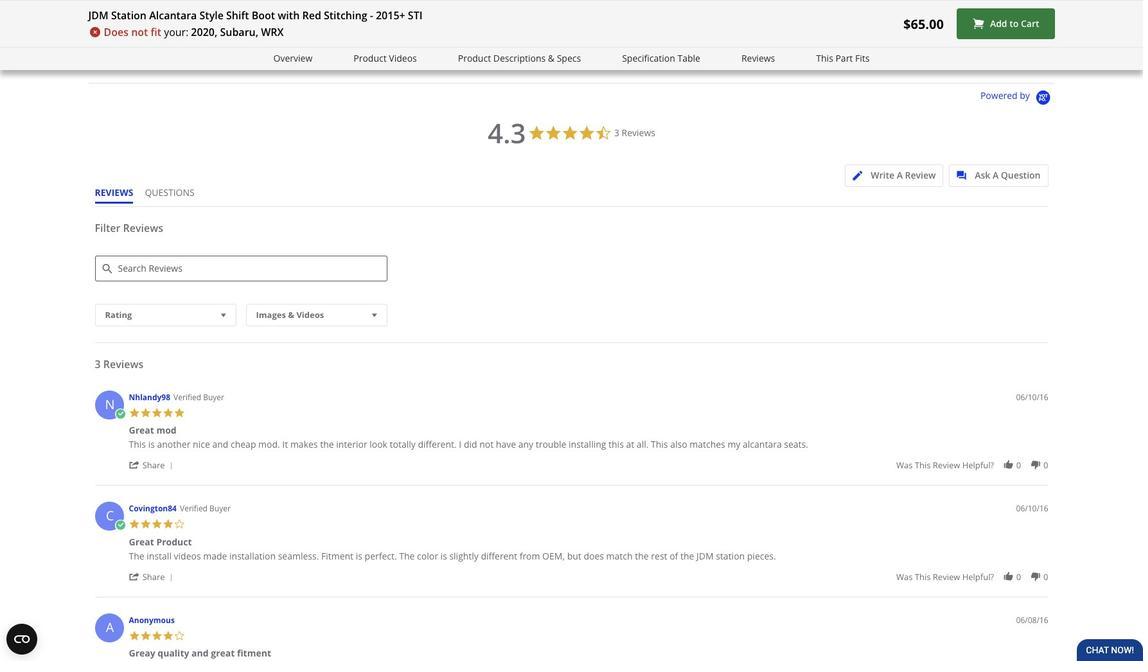 Task type: describe. For each thing, give the bounding box(es) containing it.
0 vertical spatial &
[[548, 52, 555, 64]]

product for product videos
[[354, 52, 387, 64]]

buyer for c
[[210, 504, 231, 515]]

4.3 star rating element
[[488, 114, 526, 151]]

sti
[[408, 8, 423, 22]]

powered
[[981, 90, 1018, 102]]

great mod this is another nice and cheap mod. it makes the interior look totally different. i did not have any trouble installing this at all. this also matches my alcantara seats.
[[129, 425, 809, 451]]

install
[[147, 550, 172, 562]]

was for c
[[897, 571, 913, 583]]

vote down review by covington84 on 10 jun 2016 image
[[1030, 571, 1042, 582]]

review date 06/10/16 element for n
[[1017, 392, 1049, 403]]

reviews inside heading
[[123, 221, 163, 235]]

group for n
[[897, 460, 1049, 471]]

specification table link
[[622, 51, 701, 66]]

magnifying glass image
[[103, 264, 112, 274]]

was this review helpful? for c
[[897, 571, 994, 583]]

was for n
[[897, 460, 913, 471]]

fumoto quick engine oil drain valve...
[[246, 30, 395, 41]]

seperator image
[[167, 574, 175, 582]]

perfect.
[[365, 550, 397, 562]]

n
[[105, 396, 115, 413]]

powered by link
[[981, 90, 1055, 106]]

koyo aluminum racing radiator -...
[[862, 30, 998, 41]]

filter
[[95, 221, 120, 235]]

also
[[670, 439, 687, 451]]

Images & Videos Filter field
[[246, 304, 387, 327]]

circle checkmark image for c
[[115, 520, 126, 532]]

0 horizontal spatial 3 reviews
[[95, 357, 144, 371]]

4.3
[[488, 114, 526, 151]]

but
[[567, 550, 582, 562]]

(3)
[[910, 41, 919, 52]]

nice
[[193, 439, 210, 451]]

engine
[[303, 30, 329, 41]]

oem,
[[543, 550, 565, 562]]

this for n
[[915, 460, 931, 471]]

olm oe style rain guards -...
[[985, 30, 1099, 41]]

vote up review by nhlandy98 on 10 jun 2016 image
[[1003, 460, 1014, 471]]

$65.00
[[904, 15, 944, 32]]

1 horizontal spatial the
[[635, 550, 649, 562]]

06/10/16 for n
[[1017, 392, 1049, 403]]

2 horizontal spatial -
[[1090, 30, 1092, 41]]

great mod heading
[[129, 425, 177, 439]]

share for n
[[142, 460, 165, 471]]

the inside great mod this is another nice and cheap mod. it makes the interior look totally different. i did not have any trouble installing this at all. this also matches my alcantara seats.
[[320, 439, 334, 451]]

1 vertical spatial style
[[1019, 30, 1038, 41]]

quality
[[158, 648, 189, 660]]

8 total reviews element
[[369, 41, 472, 52]]

your:
[[164, 25, 189, 39]]

my
[[728, 439, 741, 451]]

videos
[[174, 550, 201, 562]]

a for ask
[[993, 169, 999, 181]]

2 horizontal spatial the
[[681, 550, 694, 562]]

ask a question button
[[949, 165, 1049, 187]]

aluminum
[[884, 30, 924, 41]]

add to cart
[[990, 18, 1040, 30]]

write no frame image
[[853, 171, 869, 181]]

jdm inside great product the install videos made installation seamless. fitment is perfect. the color is slightly different from oem, but does match the rest of the jdm station pieces.
[[697, 550, 714, 562]]

is inside great mod this is another nice and cheap mod. it makes the interior look totally different. i did not have any trouble installing this at all. this also matches my alcantara seats.
[[148, 439, 155, 451]]

cat-
[[235, 30, 251, 41]]

add to cart button
[[957, 8, 1055, 39]]

cheap
[[231, 439, 256, 451]]

vote up review by covington84 on 10 jun 2016 image
[[1003, 571, 1014, 582]]

images & videos
[[256, 309, 324, 321]]

to
[[1010, 18, 1019, 30]]

(2)
[[1034, 41, 1042, 52]]

and inside greay quality and great fitment "heading"
[[192, 648, 209, 660]]

2 ... from the left
[[1092, 30, 1099, 41]]

mod.
[[258, 439, 280, 451]]

06/08/16
[[1017, 615, 1049, 626]]

images
[[256, 309, 286, 321]]

drain
[[344, 30, 366, 41]]

different.
[[418, 439, 457, 451]]

this inside 'link'
[[816, 52, 834, 64]]

great
[[211, 648, 235, 660]]

share button for c
[[129, 571, 177, 583]]

(11)
[[664, 41, 677, 52]]

nhlandy98 verified buyer
[[129, 392, 224, 403]]

0 horizontal spatial -
[[370, 8, 373, 22]]

questions
[[145, 186, 195, 199]]

reviews
[[95, 186, 133, 199]]

olm
[[985, 30, 1004, 41]]

tab list containing reviews
[[95, 186, 206, 206]]

add
[[990, 18, 1008, 30]]

racing
[[926, 30, 952, 41]]

c
[[106, 507, 114, 525]]

was this review helpful? for n
[[897, 460, 994, 471]]

this part fits
[[816, 52, 870, 64]]

specs
[[557, 52, 581, 64]]

group for c
[[897, 571, 1049, 583]]

vote down review by nhlandy98 on 10 jun 2016 image
[[1030, 460, 1042, 471]]

does
[[584, 550, 604, 562]]

question
[[1001, 169, 1041, 181]]

verified buyer heading for n
[[174, 392, 224, 403]]

write a review button
[[845, 165, 944, 187]]

& inside field
[[288, 309, 294, 321]]

0 right vote down review by covington84 on 10 jun 2016 icon
[[1044, 571, 1049, 583]]

share for c
[[142, 571, 165, 583]]

olm oe style rain guards -... link
[[985, 0, 1099, 41]]

(7) for quick
[[294, 41, 303, 52]]

oe
[[1006, 30, 1017, 41]]

helpful? for c
[[963, 571, 994, 583]]

Rating Filter field
[[95, 304, 236, 327]]

ask a question
[[975, 169, 1041, 181]]

overview
[[274, 52, 313, 64]]

videos inside "images & videos filter" field
[[297, 309, 324, 321]]

titantium
[[195, 30, 233, 41]]

covington84 verified buyer
[[129, 504, 231, 515]]

all.
[[637, 439, 649, 451]]

boot
[[252, 8, 275, 22]]

jdm station alcantara style shift boot with red stitching - 2015+ sti
[[88, 8, 423, 22]]

koyo
[[862, 30, 882, 41]]

review for n
[[933, 460, 960, 471]]

verified buyer heading for c
[[180, 504, 231, 515]]

great for n
[[129, 425, 154, 437]]

of
[[670, 550, 678, 562]]

seperator image
[[167, 462, 175, 470]]

any
[[519, 439, 534, 451]]

down triangle image
[[218, 309, 229, 322]]

with
[[278, 8, 300, 22]]

rating
[[105, 309, 132, 321]]

this part fits link
[[816, 51, 870, 66]]

0 right 'vote up review by covington84 on 10 jun 2016' icon
[[1017, 571, 1022, 583]]

installing
[[569, 439, 606, 451]]

tomei expreme ti titantium cat-back...
[[123, 30, 276, 41]]

share image for c
[[129, 571, 140, 582]]

nhlandy98
[[129, 392, 170, 403]]

0 horizontal spatial this
[[129, 439, 146, 451]]

7 total reviews element for quick
[[246, 41, 349, 52]]

trouble
[[536, 439, 567, 451]]

06/10/16 for c
[[1017, 504, 1049, 515]]

1 horizontal spatial is
[[356, 550, 362, 562]]

and inside great mod this is another nice and cheap mod. it makes the interior look totally different. i did not have any trouble installing this at all. this also matches my alcantara seats.
[[212, 439, 228, 451]]

radiator
[[954, 30, 987, 41]]

greay quality and great fitment heading
[[129, 648, 271, 661]]

(7) for expreme
[[171, 41, 180, 52]]

0 right "vote up review by nhlandy98 on 10 jun 2016" image
[[1017, 460, 1022, 471]]

guards
[[1059, 30, 1087, 41]]

buyer for n
[[203, 392, 224, 403]]

(1) for 2nd 1 total reviews element
[[787, 41, 796, 52]]

verified for c
[[180, 504, 208, 515]]

filter reviews heading
[[95, 221, 1049, 246]]



Task type: vqa. For each thing, say whether or not it's contained in the screenshot.
SELECT YEAR image
no



Task type: locate. For each thing, give the bounding box(es) containing it.
tab panel
[[88, 384, 1055, 661]]

1 (1) from the left
[[541, 41, 550, 52]]

1 vertical spatial review
[[933, 571, 960, 583]]

0 vertical spatial share button
[[129, 459, 177, 471]]

helpful? left 'vote up review by covington84 on 10 jun 2016' icon
[[963, 571, 994, 583]]

2 (7) from the left
[[294, 41, 303, 52]]

1 total reviews element
[[493, 41, 595, 52], [739, 41, 842, 52]]

is left another
[[148, 439, 155, 451]]

not
[[131, 25, 148, 39], [480, 439, 494, 451]]

dialog image
[[957, 171, 973, 181]]

this left part at the top
[[816, 52, 834, 64]]

1 the from the left
[[129, 550, 144, 562]]

down triangle image
[[369, 309, 380, 322]]

the right of at the right of the page
[[681, 550, 694, 562]]

match
[[606, 550, 633, 562]]

verified
[[174, 392, 201, 403], [180, 504, 208, 515]]

product descriptions & specs
[[458, 52, 581, 64]]

1 vertical spatial circle checkmark image
[[115, 520, 126, 532]]

subaru,
[[220, 25, 258, 39]]

stitching
[[324, 8, 367, 22]]

the
[[320, 439, 334, 451], [635, 550, 649, 562], [681, 550, 694, 562]]

product for product descriptions & specs
[[458, 52, 491, 64]]

1 review from the top
[[933, 460, 960, 471]]

koyo aluminum racing radiator -... link
[[862, 0, 998, 41]]

was this review helpful? left "vote up review by nhlandy98 on 10 jun 2016" image
[[897, 460, 994, 471]]

1 horizontal spatial &
[[548, 52, 555, 64]]

2 the from the left
[[399, 550, 415, 562]]

this right all.
[[651, 439, 668, 451]]

star image
[[123, 42, 133, 52], [133, 42, 142, 52], [142, 42, 152, 52], [266, 42, 275, 52], [275, 42, 285, 52], [369, 42, 379, 52], [379, 42, 389, 52], [398, 42, 408, 52], [408, 42, 418, 52], [493, 42, 502, 52], [522, 42, 531, 52], [625, 42, 635, 52], [758, 42, 768, 52], [768, 42, 778, 52], [995, 42, 1005, 52], [174, 407, 185, 419], [129, 519, 140, 530], [140, 631, 151, 642], [151, 631, 163, 642]]

1 review date 06/10/16 element from the top
[[1017, 392, 1049, 403]]

was
[[897, 460, 913, 471], [897, 571, 913, 583]]

valve...
[[368, 30, 395, 41]]

review date 06/10/16 element for c
[[1017, 504, 1049, 515]]

the left install
[[129, 550, 144, 562]]

share image left seperator icon
[[129, 571, 140, 582]]

2 share button from the top
[[129, 571, 177, 583]]

product left descriptions
[[458, 52, 491, 64]]

reviews link
[[742, 51, 775, 66]]

part
[[836, 52, 853, 64]]

review
[[905, 169, 936, 181]]

rest
[[651, 550, 668, 562]]

2 share image from the top
[[129, 571, 140, 582]]

verified buyer heading up empty star image on the left
[[180, 504, 231, 515]]

0 horizontal spatial product
[[156, 536, 192, 548]]

makes
[[290, 439, 318, 451]]

a right ask
[[993, 169, 999, 181]]

great inside great mod this is another nice and cheap mod. it makes the interior look totally different. i did not have any trouble installing this at all. this also matches my alcantara seats.
[[129, 425, 154, 437]]

0 vertical spatial and
[[212, 439, 228, 451]]

share left seperator image
[[142, 460, 165, 471]]

& right "images"
[[288, 309, 294, 321]]

0 horizontal spatial (1)
[[541, 41, 550, 52]]

1 vertical spatial &
[[288, 309, 294, 321]]

0 vertical spatial circle checkmark image
[[115, 409, 126, 420]]

buyer up made
[[210, 504, 231, 515]]

share button
[[129, 459, 177, 471], [129, 571, 177, 583]]

not inside great mod this is another nice and cheap mod. it makes the interior look totally different. i did not have any trouble installing this at all. this also matches my alcantara seats.
[[480, 439, 494, 451]]

1 share from the top
[[142, 460, 165, 471]]

from
[[520, 550, 540, 562]]

did
[[464, 439, 477, 451]]

1 horizontal spatial -
[[989, 30, 992, 41]]

1 1 total reviews element from the left
[[493, 41, 595, 52]]

1 vertical spatial 06/10/16
[[1017, 504, 1049, 515]]

1 horizontal spatial 3
[[614, 127, 620, 139]]

a right write
[[897, 169, 903, 181]]

2 was from the top
[[897, 571, 913, 583]]

1 vertical spatial videos
[[297, 309, 324, 321]]

helpful? left "vote up review by nhlandy98 on 10 jun 2016" image
[[963, 460, 994, 471]]

style right 'oe'
[[1019, 30, 1038, 41]]

2 horizontal spatial this
[[816, 52, 834, 64]]

i
[[459, 439, 462, 451]]

jdm
[[88, 8, 108, 22], [697, 550, 714, 562]]

powered by
[[981, 90, 1033, 102]]

0 horizontal spatial 1 total reviews element
[[493, 41, 595, 52]]

0 vertical spatial this
[[609, 439, 624, 451]]

2020,
[[191, 25, 217, 39]]

1 vertical spatial verified
[[180, 504, 208, 515]]

share image
[[129, 460, 140, 471], [129, 571, 140, 582]]

0 vertical spatial 3 reviews
[[614, 127, 656, 139]]

great up install
[[129, 536, 154, 548]]

(7) down your:
[[171, 41, 180, 52]]

verified buyer heading
[[174, 392, 224, 403], [180, 504, 231, 515]]

1 was from the top
[[897, 460, 913, 471]]

0 vertical spatial helpful?
[[963, 460, 994, 471]]

0 horizontal spatial &
[[288, 309, 294, 321]]

color
[[417, 550, 438, 562]]

1 horizontal spatial (1)
[[787, 41, 796, 52]]

review date 06/08/16 element
[[1017, 615, 1049, 626]]

is left perfect.
[[356, 550, 362, 562]]

product
[[354, 52, 387, 64], [458, 52, 491, 64], [156, 536, 192, 548]]

expreme
[[149, 30, 184, 41]]

cart
[[1021, 18, 1040, 30]]

1 vertical spatial share image
[[129, 571, 140, 582]]

this left another
[[129, 439, 146, 451]]

verified for n
[[174, 392, 201, 403]]

share button for n
[[129, 459, 177, 471]]

empty star image
[[174, 519, 185, 530]]

2 horizontal spatial product
[[458, 52, 491, 64]]

1 horizontal spatial this
[[651, 439, 668, 451]]

alcantara
[[743, 439, 782, 451]]

1 horizontal spatial jdm
[[697, 550, 714, 562]]

1 vertical spatial group
[[897, 571, 1049, 583]]

fitment
[[321, 550, 354, 562]]

fits
[[855, 52, 870, 64]]

jdm left station
[[697, 550, 714, 562]]

jdm up 'does'
[[88, 8, 108, 22]]

empty star image
[[174, 631, 185, 642]]

2 1 total reviews element from the left
[[739, 41, 842, 52]]

at
[[626, 439, 635, 451]]

2 06/10/16 from the top
[[1017, 504, 1049, 515]]

this for c
[[915, 571, 931, 583]]

the left rest
[[635, 550, 649, 562]]

great for c
[[129, 536, 154, 548]]

3
[[614, 127, 620, 139], [95, 357, 101, 371]]

fumoto
[[246, 30, 276, 41]]

overview link
[[274, 51, 313, 66]]

2 7 total reviews element from the left
[[246, 41, 349, 52]]

0 vertical spatial verified
[[174, 392, 201, 403]]

0 horizontal spatial style
[[200, 8, 224, 22]]

& left "specs"
[[548, 52, 555, 64]]

1 vertical spatial great
[[129, 536, 154, 548]]

1 horizontal spatial ...
[[1092, 30, 1099, 41]]

0 horizontal spatial 3
[[95, 357, 101, 371]]

1 helpful? from the top
[[963, 460, 994, 471]]

product inside product videos link
[[354, 52, 387, 64]]

this inside great mod this is another nice and cheap mod. it makes the interior look totally different. i did not have any trouble installing this at all. this also matches my alcantara seats.
[[609, 439, 624, 451]]

group
[[897, 460, 1049, 471], [897, 571, 1049, 583]]

1 vertical spatial jdm
[[697, 550, 714, 562]]

2 circle checkmark image from the top
[[115, 520, 126, 532]]

0 vertical spatial 3
[[614, 127, 620, 139]]

specification
[[622, 52, 675, 64]]

0 horizontal spatial jdm
[[88, 8, 108, 22]]

0 horizontal spatial (7)
[[171, 41, 180, 52]]

1 (7) from the left
[[171, 41, 180, 52]]

1 vertical spatial this
[[915, 460, 931, 471]]

1 vertical spatial and
[[192, 648, 209, 660]]

helpful? for n
[[963, 460, 994, 471]]

alcantara
[[149, 8, 197, 22]]

share image for n
[[129, 460, 140, 471]]

tomei expreme ti titantium cat-back... link
[[123, 0, 276, 41]]

wrx
[[261, 25, 284, 39]]

ti
[[186, 30, 193, 41]]

specification table
[[622, 52, 701, 64]]

shift
[[226, 8, 249, 22]]

1 horizontal spatial 1 total reviews element
[[739, 41, 842, 52]]

back...
[[251, 30, 276, 41]]

red
[[302, 8, 321, 22]]

verified up empty star image on the left
[[180, 504, 208, 515]]

- right guards
[[1090, 30, 1092, 41]]

fit
[[151, 25, 161, 39]]

another
[[157, 439, 191, 451]]

0 vertical spatial verified buyer heading
[[174, 392, 224, 403]]

review left "vote up review by nhlandy98 on 10 jun 2016" image
[[933, 460, 960, 471]]

(7)
[[171, 41, 180, 52], [294, 41, 303, 52]]

(1) right reviews link
[[787, 41, 796, 52]]

tab list
[[95, 186, 206, 206]]

1 great from the top
[[129, 425, 154, 437]]

0 horizontal spatial ...
[[992, 30, 998, 41]]

oil
[[331, 30, 342, 41]]

1 total reviews element up this part fits
[[739, 41, 842, 52]]

1 vertical spatial review date 06/10/16 element
[[1017, 504, 1049, 515]]

1 horizontal spatial (7)
[[294, 41, 303, 52]]

1 7 total reviews element from the left
[[123, 41, 226, 52]]

... right guards
[[1092, 30, 1099, 41]]

0 horizontal spatial is
[[148, 439, 155, 451]]

product inside great product the install videos made installation seamless. fitment is perfect. the color is slightly different from oem, but does match the rest of the jdm station pieces.
[[156, 536, 192, 548]]

great product heading
[[129, 536, 192, 551]]

7 total reviews element
[[123, 41, 226, 52], [246, 41, 349, 52]]

by
[[1020, 90, 1030, 102]]

...
[[992, 30, 998, 41], [1092, 30, 1099, 41]]

2 group from the top
[[897, 571, 1049, 583]]

0 vertical spatial 06/10/16
[[1017, 392, 1049, 403]]

0 vertical spatial was this review helpful?
[[897, 460, 994, 471]]

great inside great product the install videos made installation seamless. fitment is perfect. the color is slightly different from oem, but does match the rest of the jdm station pieces.
[[129, 536, 154, 548]]

tab panel containing n
[[88, 384, 1055, 661]]

interior
[[336, 439, 367, 451]]

greay
[[129, 648, 155, 660]]

was this review helpful? left 'vote up review by covington84 on 10 jun 2016' icon
[[897, 571, 994, 583]]

review left 'vote up review by covington84 on 10 jun 2016' icon
[[933, 571, 960, 583]]

review for c
[[933, 571, 960, 583]]

review date 06/10/16 element
[[1017, 392, 1049, 403], [1017, 504, 1049, 515]]

product down valve...
[[354, 52, 387, 64]]

descriptions
[[493, 52, 546, 64]]

3 reviews
[[614, 127, 656, 139], [95, 357, 144, 371]]

2 (1) from the left
[[787, 41, 796, 52]]

not right the did
[[480, 439, 494, 451]]

0 horizontal spatial 7 total reviews element
[[123, 41, 226, 52]]

1 horizontal spatial not
[[480, 439, 494, 451]]

Search Reviews search field
[[95, 256, 387, 282]]

0 vertical spatial not
[[131, 25, 148, 39]]

the left "color"
[[399, 550, 415, 562]]

does not fit your: 2020, subaru, wrx
[[104, 25, 284, 39]]

0 vertical spatial style
[[200, 8, 224, 22]]

0 horizontal spatial a
[[106, 619, 114, 636]]

not left fit
[[131, 25, 148, 39]]

share button down install
[[129, 571, 177, 583]]

installation
[[229, 550, 276, 562]]

1 total reviews element up descriptions
[[493, 41, 595, 52]]

... left 'oe'
[[992, 30, 998, 41]]

have
[[496, 439, 516, 451]]

buyer up nice
[[203, 392, 224, 403]]

- left 2015+ on the left top
[[370, 8, 373, 22]]

(1) for 1st 1 total reviews element from the left
[[541, 41, 550, 52]]

1 vertical spatial share
[[142, 571, 165, 583]]

1 horizontal spatial a
[[897, 169, 903, 181]]

0 horizontal spatial the
[[320, 439, 334, 451]]

1 vertical spatial was
[[897, 571, 913, 583]]

images & videos element
[[246, 304, 387, 327]]

2 review from the top
[[933, 571, 960, 583]]

share
[[142, 460, 165, 471], [142, 571, 165, 583]]

06/10/16
[[1017, 392, 1049, 403], [1017, 504, 1049, 515]]

0 horizontal spatial videos
[[297, 309, 324, 321]]

star image
[[152, 42, 162, 52], [162, 42, 171, 52], [246, 42, 256, 52], [256, 42, 266, 52], [285, 42, 294, 52], [389, 42, 398, 52], [502, 42, 512, 52], [512, 42, 522, 52], [531, 42, 541, 52], [616, 42, 625, 52], [635, 42, 645, 52], [645, 42, 654, 52], [739, 42, 749, 52], [749, 42, 758, 52], [778, 42, 787, 52], [862, 42, 872, 52], [872, 42, 881, 52], [881, 42, 891, 52], [891, 42, 901, 52], [901, 42, 910, 52], [985, 42, 995, 52], [1005, 42, 1014, 52], [1014, 42, 1024, 52], [1024, 42, 1034, 52], [129, 407, 140, 419], [140, 407, 151, 419], [151, 407, 163, 419], [163, 407, 174, 419], [140, 519, 151, 530], [151, 519, 163, 530], [163, 519, 174, 530], [129, 631, 140, 642], [163, 631, 174, 642]]

rating element
[[95, 304, 236, 327]]

great left "mod"
[[129, 425, 154, 437]]

videos down 8 total reviews element
[[389, 52, 417, 64]]

and right nice
[[212, 439, 228, 451]]

0 vertical spatial was
[[897, 460, 913, 471]]

is right "color"
[[441, 550, 447, 562]]

this
[[609, 439, 624, 451], [915, 460, 931, 471], [915, 571, 931, 583]]

product descriptions & specs link
[[458, 51, 581, 66]]

product down empty star image on the left
[[156, 536, 192, 548]]

7 total reviews element for expreme
[[123, 41, 226, 52]]

2 vertical spatial this
[[915, 571, 931, 583]]

the right makes
[[320, 439, 334, 451]]

product videos
[[354, 52, 417, 64]]

0 vertical spatial share image
[[129, 460, 140, 471]]

product videos link
[[354, 51, 417, 66]]

2 horizontal spatial is
[[441, 550, 447, 562]]

1 vertical spatial verified buyer heading
[[180, 504, 231, 515]]

2 total reviews element
[[985, 41, 1088, 52]]

made
[[203, 550, 227, 562]]

share left seperator icon
[[142, 571, 165, 583]]

2 share from the top
[[142, 571, 165, 583]]

0 vertical spatial share
[[142, 460, 165, 471]]

helpful?
[[963, 460, 994, 471], [963, 571, 994, 583]]

1 vertical spatial buyer
[[210, 504, 231, 515]]

1 vertical spatial share button
[[129, 571, 177, 583]]

does
[[104, 25, 129, 39]]

0 right vote down review by nhlandy98 on 10 jun 2016 icon on the bottom of the page
[[1044, 460, 1049, 471]]

0 vertical spatial buyer
[[203, 392, 224, 403]]

a left anonymous
[[106, 619, 114, 636]]

1 was this review helpful? from the top
[[897, 460, 994, 471]]

1 horizontal spatial 7 total reviews element
[[246, 41, 349, 52]]

0 horizontal spatial the
[[129, 550, 144, 562]]

greay quality and great fitment
[[129, 648, 271, 660]]

circle checkmark image
[[115, 409, 126, 420], [115, 520, 126, 532]]

0 horizontal spatial and
[[192, 648, 209, 660]]

open widget image
[[6, 624, 37, 655]]

circle checkmark image for n
[[115, 409, 126, 420]]

(1) up descriptions
[[541, 41, 550, 52]]

2 great from the top
[[129, 536, 154, 548]]

2 was this review helpful? from the top
[[897, 571, 994, 583]]

write a review
[[871, 169, 936, 181]]

7 total reviews element up overview
[[246, 41, 349, 52]]

videos right "images"
[[297, 309, 324, 321]]

0 vertical spatial review date 06/10/16 element
[[1017, 392, 1049, 403]]

0
[[1017, 460, 1022, 471], [1044, 460, 1049, 471], [1017, 571, 1022, 583], [1044, 571, 1049, 583]]

1 vertical spatial 3
[[95, 357, 101, 371]]

a for write
[[897, 169, 903, 181]]

2 helpful? from the top
[[963, 571, 994, 583]]

0 vertical spatial group
[[897, 460, 1049, 471]]

verified right nhlandy98
[[174, 392, 201, 403]]

0 vertical spatial videos
[[389, 52, 417, 64]]

1 ... from the left
[[992, 30, 998, 41]]

1 horizontal spatial style
[[1019, 30, 1038, 41]]

11 total reviews element
[[616, 41, 719, 52]]

0 vertical spatial review
[[933, 460, 960, 471]]

the
[[129, 550, 144, 562], [399, 550, 415, 562]]

1 06/10/16 from the top
[[1017, 392, 1049, 403]]

1 horizontal spatial videos
[[389, 52, 417, 64]]

- right radiator
[[989, 30, 992, 41]]

1 group from the top
[[897, 460, 1049, 471]]

share image left seperator image
[[129, 460, 140, 471]]

share button down another
[[129, 459, 177, 471]]

-
[[370, 8, 373, 22], [989, 30, 992, 41], [1090, 30, 1092, 41]]

anonymous
[[129, 615, 175, 626]]

and left the "great" on the left of page
[[192, 648, 209, 660]]

videos inside product videos link
[[389, 52, 417, 64]]

covington84
[[129, 504, 177, 515]]

1 horizontal spatial the
[[399, 550, 415, 562]]

1 circle checkmark image from the top
[[115, 409, 126, 420]]

1 vertical spatial not
[[480, 439, 494, 451]]

1 vertical spatial 3 reviews
[[95, 357, 144, 371]]

1 share button from the top
[[129, 459, 177, 471]]

3 total reviews element
[[862, 41, 965, 52]]

2 review date 06/10/16 element from the top
[[1017, 504, 1049, 515]]

1 vertical spatial was this review helpful?
[[897, 571, 994, 583]]

0 vertical spatial jdm
[[88, 8, 108, 22]]

7 total reviews element down your:
[[123, 41, 226, 52]]

verified buyer heading up "mod"
[[174, 392, 224, 403]]

1 horizontal spatial and
[[212, 439, 228, 451]]

1 vertical spatial helpful?
[[963, 571, 994, 583]]

1 horizontal spatial product
[[354, 52, 387, 64]]

2 horizontal spatial a
[[993, 169, 999, 181]]

0 vertical spatial great
[[129, 425, 154, 437]]

style up 2020,
[[200, 8, 224, 22]]

(7) up overview
[[294, 41, 303, 52]]

1 share image from the top
[[129, 460, 140, 471]]

0 horizontal spatial not
[[131, 25, 148, 39]]

1 horizontal spatial 3 reviews
[[614, 127, 656, 139]]



